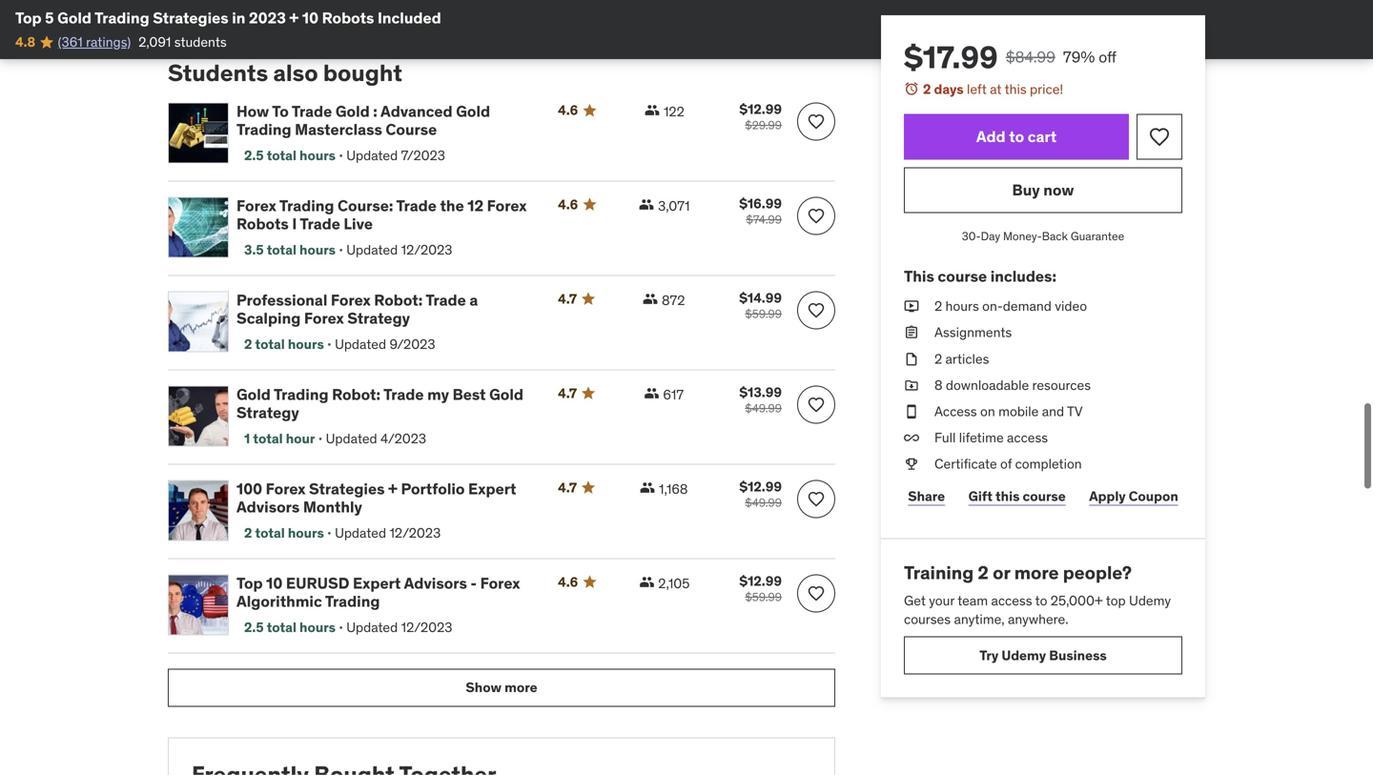 Task type: describe. For each thing, give the bounding box(es) containing it.
2 down scalping
[[244, 336, 252, 353]]

wishlist image for 100 forex strategies + portfolio expert advisors monthly
[[807, 489, 826, 509]]

872
[[662, 292, 685, 309]]

xsmall image inside the show less button
[[236, 2, 251, 18]]

downloadable
[[946, 377, 1029, 394]]

wishlist image for forex trading course: trade the 12 forex robots i trade live
[[807, 206, 826, 225]]

gold trading robot: trade my best gold strategy link
[[236, 385, 535, 422]]

4.7 for gold trading robot: trade my best gold strategy
[[558, 385, 577, 402]]

training
[[904, 561, 974, 584]]

hours for top 10 eurusd expert advisors - forex algorithmic trading
[[299, 619, 336, 636]]

xsmall image for 2,105
[[639, 574, 654, 590]]

2,091
[[138, 33, 171, 50]]

back
[[1042, 229, 1068, 244]]

add to cart
[[976, 127, 1057, 146]]

apply
[[1089, 488, 1126, 505]]

robots for forex trading with 10 usdcad trading strategies + 10 robots
[[348, 686, 401, 706]]

xsmall image for 8 downloadable resources
[[904, 376, 919, 395]]

top for top 5 gold trading strategies in 2023 + 10 robots included
[[15, 8, 42, 28]]

1 total hour
[[244, 430, 315, 447]]

trading inside top 10 eurusd expert advisors - forex algorithmic trading
[[325, 592, 380, 611]]

trade for gold
[[383, 385, 424, 404]]

access
[[935, 403, 977, 420]]

left
[[967, 81, 987, 98]]

the
[[440, 196, 464, 215]]

best
[[453, 385, 486, 404]]

1 vertical spatial udemy
[[1002, 647, 1046, 664]]

access on mobile and tv
[[935, 403, 1083, 420]]

show for show less
[[168, 1, 204, 18]]

this course includes:
[[904, 266, 1057, 286]]

i
[[292, 214, 297, 234]]

trading inside forex trading with 10 usdcad trading strategies + 10 robots
[[459, 668, 514, 687]]

$16.99 $74.99
[[739, 195, 782, 227]]

3.5 total hours
[[244, 241, 336, 259]]

2,105
[[658, 575, 690, 592]]

trading up ratings)
[[95, 8, 149, 28]]

3,071
[[658, 197, 690, 214]]

more inside training 2 or more people? get your team access to 25,000+ top udemy courses anytime, anywhere.
[[1014, 561, 1059, 584]]

gold right "best" at left
[[489, 385, 523, 404]]

buy
[[1012, 180, 1040, 200]]

articles
[[946, 350, 989, 367]]

to inside training 2 or more people? get your team access to 25,000+ top udemy courses anytime, anywhere.
[[1035, 592, 1047, 609]]

$14.99 for $14.99
[[739, 667, 782, 684]]

updated 12/2023 for expert
[[346, 619, 452, 636]]

portfolio
[[401, 479, 465, 499]]

2,553
[[657, 669, 691, 686]]

xsmall image for assignments
[[904, 323, 919, 342]]

+ for strategies
[[289, 8, 299, 28]]

xsmall image for 617
[[644, 386, 659, 401]]

robots for top 5 gold trading strategies in 2023 + 10 robots included
[[322, 8, 374, 28]]

$17.99
[[904, 38, 998, 76]]

2.5 for algorithmic
[[244, 619, 264, 636]]

trading
[[280, 668, 333, 687]]

gold trading robot: trade my best gold strategy
[[236, 385, 523, 422]]

$59.99 for professional forex robot: trade a scalping forex strategy
[[745, 306, 782, 321]]

12
[[468, 196, 484, 215]]

forex right 12 on the top of the page
[[487, 196, 527, 215]]

course
[[386, 120, 437, 139]]

4.6 for top 10 eurusd expert advisors - forex algorithmic trading
[[558, 573, 578, 591]]

hours for how to trade gold : advanced gold trading masterclass course
[[299, 147, 336, 164]]

forex left i on the left top of page
[[236, 196, 276, 215]]

wishlist image for professional forex robot: trade a scalping forex strategy
[[807, 301, 826, 320]]

a
[[469, 290, 478, 310]]

forex trading with 10 usdcad trading strategies + 10 robots link
[[236, 668, 535, 706]]

updated for advisors
[[346, 619, 398, 636]]

usdcad
[[392, 668, 456, 687]]

$17.99 $84.99 79% off
[[904, 38, 1117, 76]]

100
[[236, 479, 262, 499]]

updated for :
[[346, 147, 398, 164]]

apply coupon
[[1089, 488, 1178, 505]]

try
[[980, 647, 999, 664]]

0 vertical spatial 4.8
[[15, 33, 35, 50]]

10 inside top 10 eurusd expert advisors - forex algorithmic trading
[[266, 573, 283, 593]]

demand
[[1003, 298, 1052, 315]]

business
[[1049, 647, 1107, 664]]

at
[[990, 81, 1002, 98]]

4.6 for how to trade gold : advanced gold trading masterclass course
[[558, 101, 578, 119]]

$74.99
[[746, 212, 782, 227]]

wishlist image for how to trade gold : advanced gold trading masterclass course
[[807, 112, 826, 131]]

robot: for trading
[[332, 385, 381, 404]]

try udemy business link
[[904, 637, 1182, 675]]

wishlist image for gold trading robot: trade my best gold strategy
[[807, 395, 826, 414]]

8 downloadable resources
[[935, 377, 1091, 394]]

2023
[[249, 8, 286, 28]]

share
[[908, 488, 945, 505]]

12/2023 for advisors
[[401, 619, 452, 636]]

show for show more
[[466, 679, 502, 696]]

how to trade gold : advanced gold trading masterclass course link
[[236, 101, 535, 139]]

total for top
[[267, 619, 296, 636]]

updated for portfolio
[[335, 525, 386, 542]]

gold up (361
[[57, 8, 92, 28]]

2 up assignments
[[935, 298, 942, 315]]

people?
[[1063, 561, 1132, 584]]

4.6 for forex trading course: trade the 12 forex robots i trade live
[[558, 196, 578, 213]]

trade for professional
[[426, 290, 466, 310]]

$12.99 for how to trade gold : advanced gold trading masterclass course
[[739, 100, 782, 118]]

4.7 for 100 forex strategies + portfolio expert advisors monthly
[[558, 479, 577, 496]]

total for 100
[[255, 525, 285, 542]]

30-
[[962, 229, 981, 244]]

top 10 eurusd expert advisors - forex algorithmic trading
[[236, 573, 520, 611]]

0 vertical spatial this
[[1005, 81, 1027, 98]]

$29.99
[[745, 118, 782, 132]]

forex up updated 9/2023
[[331, 290, 371, 310]]

ratings)
[[86, 33, 131, 50]]

total for how
[[267, 147, 296, 164]]

strategy for forex
[[347, 308, 410, 328]]

updated 7/2023
[[346, 147, 445, 164]]

79%
[[1063, 47, 1095, 67]]

course inside "link"
[[1023, 488, 1066, 505]]

lifetime
[[959, 429, 1004, 446]]

trading inside how to trade gold : advanced gold trading masterclass course
[[236, 120, 291, 139]]

2 total hours for advisors
[[244, 525, 324, 542]]

access inside training 2 or more people? get your team access to 25,000+ top udemy courses anytime, anywhere.
[[991, 592, 1032, 609]]

price!
[[1030, 81, 1063, 98]]

strategy for trading
[[236, 403, 299, 422]]

top for top 10 eurusd expert advisors - forex algorithmic trading
[[236, 573, 263, 593]]

alarm image
[[904, 81, 919, 96]]

$49.99 for gold trading robot: trade my best gold strategy
[[745, 401, 782, 416]]

assignments
[[935, 324, 1012, 341]]

gold right advanced
[[456, 101, 490, 121]]

included
[[378, 8, 441, 28]]

$49.99 for 100 forex strategies + portfolio expert advisors monthly
[[745, 495, 782, 510]]

top
[[1106, 592, 1126, 609]]

to inside button
[[1009, 127, 1024, 146]]

buy now button
[[904, 167, 1182, 213]]

expert inside top 10 eurusd expert advisors - forex algorithmic trading
[[353, 573, 401, 593]]

$14.99 for $14.99 $59.99
[[739, 289, 782, 306]]

2 articles
[[935, 350, 989, 367]]

10 right 2023
[[302, 8, 319, 28]]

$12.99 $29.99
[[739, 100, 782, 132]]

2 down 100
[[244, 525, 252, 542]]

top 10 eurusd expert advisors - forex algorithmic trading link
[[236, 573, 535, 611]]

updated for the
[[346, 241, 398, 259]]

2.5 total hours for algorithmic
[[244, 619, 336, 636]]

trade for forex
[[396, 196, 437, 215]]

hours for professional forex robot: trade a scalping forex strategy
[[288, 336, 324, 353]]

$13.99
[[739, 384, 782, 401]]

full lifetime access
[[935, 429, 1048, 446]]

full
[[935, 429, 956, 446]]

617
[[663, 386, 684, 403]]

7/2023
[[401, 147, 445, 164]]

in
[[232, 8, 245, 28]]

trade right i on the left top of page
[[300, 214, 340, 234]]

2 inside training 2 or more people? get your team access to 25,000+ top udemy courses anytime, anywhere.
[[978, 561, 989, 584]]

coupon
[[1129, 488, 1178, 505]]

forex inside forex trading with 10 usdcad trading strategies + 10 robots
[[236, 668, 276, 687]]

students also bought
[[168, 59, 402, 87]]

courses
[[904, 611, 951, 628]]

certificate
[[935, 455, 997, 473]]

xsmall image for 2 articles
[[904, 350, 919, 368]]

also
[[273, 59, 318, 87]]

100 forex strategies + portfolio expert advisors monthly link
[[236, 479, 535, 517]]

xsmall image for certificate of completion
[[904, 455, 919, 474]]

anytime,
[[954, 611, 1005, 628]]

certificate of completion
[[935, 455, 1082, 473]]

less
[[207, 1, 232, 18]]

$13.99 $49.99
[[739, 384, 782, 416]]

122
[[664, 103, 684, 120]]

$12.99 $49.99
[[739, 478, 782, 510]]

show less
[[168, 1, 232, 18]]



Task type: vqa. For each thing, say whether or not it's contained in the screenshot.


Task type: locate. For each thing, give the bounding box(es) containing it.
0 horizontal spatial advisors
[[236, 497, 300, 517]]

trade right to
[[292, 101, 332, 121]]

forex inside 100 forex strategies + portfolio expert advisors monthly
[[266, 479, 306, 499]]

1 vertical spatial 12/2023
[[389, 525, 441, 542]]

bought
[[323, 59, 402, 87]]

0 vertical spatial to
[[1009, 127, 1024, 146]]

2 total hours down monthly
[[244, 525, 324, 542]]

1 horizontal spatial udemy
[[1129, 592, 1171, 609]]

forex trading course: trade the 12 forex robots i trade live
[[236, 196, 527, 234]]

2 4.7 from the top
[[558, 385, 577, 402]]

$49.99 up $12.99 $49.99
[[745, 401, 782, 416]]

gift this course
[[969, 488, 1066, 505]]

now
[[1043, 180, 1074, 200]]

updated 12/2023 down the top 10 eurusd expert advisors - forex algorithmic trading link on the bottom left of page
[[346, 619, 452, 636]]

2 vertical spatial 12/2023
[[401, 619, 452, 636]]

xsmall image for 122
[[645, 102, 660, 118]]

0 horizontal spatial top
[[15, 8, 42, 28]]

wishlist image for top 10 eurusd expert advisors - forex algorithmic trading
[[807, 584, 826, 603]]

team
[[958, 592, 988, 609]]

1 vertical spatial 4.6
[[558, 196, 578, 213]]

robot:
[[374, 290, 423, 310], [332, 385, 381, 404]]

robot: inside professional forex robot: trade a scalping forex strategy
[[374, 290, 423, 310]]

total for professional
[[255, 336, 285, 353]]

1 vertical spatial 4.7
[[558, 385, 577, 402]]

0 horizontal spatial to
[[1009, 127, 1024, 146]]

top 5 gold trading strategies in 2023 + 10 robots included
[[15, 8, 441, 28]]

access
[[1007, 429, 1048, 446], [991, 592, 1032, 609]]

students
[[168, 59, 268, 87]]

1 vertical spatial $49.99
[[745, 495, 782, 510]]

1 vertical spatial updated 12/2023
[[335, 525, 441, 542]]

trade left the
[[396, 196, 437, 215]]

2 vertical spatial +
[[316, 686, 325, 706]]

0 vertical spatial +
[[289, 8, 299, 28]]

1 vertical spatial top
[[236, 573, 263, 593]]

1 $14.99 from the top
[[739, 289, 782, 306]]

robot: up the "updated 4/2023"
[[332, 385, 381, 404]]

2 total hours for forex
[[244, 336, 324, 353]]

updated 9/2023
[[335, 336, 435, 353]]

100 forex strategies + portfolio expert advisors monthly
[[236, 479, 516, 517]]

0 vertical spatial 12/2023
[[401, 241, 452, 259]]

training 2 or more people? get your team access to 25,000+ top udemy courses anytime, anywhere.
[[904, 561, 1171, 628]]

1 2.5 from the top
[[244, 147, 264, 164]]

0 vertical spatial strategies
[[153, 8, 229, 28]]

forex inside top 10 eurusd expert advisors - forex algorithmic trading
[[480, 573, 520, 593]]

hours down 'masterclass'
[[299, 147, 336, 164]]

show up 2,091 students
[[168, 1, 204, 18]]

show
[[168, 1, 204, 18], [466, 679, 502, 696]]

buy now
[[1012, 180, 1074, 200]]

0 vertical spatial more
[[1014, 561, 1059, 584]]

xsmall image
[[236, 2, 251, 18], [639, 197, 654, 212], [904, 297, 919, 316], [904, 323, 919, 342], [904, 350, 919, 368], [904, 376, 919, 395], [640, 480, 655, 495], [639, 574, 654, 590]]

2 wishlist image from the top
[[807, 301, 826, 320]]

1 vertical spatial $14.99
[[739, 667, 782, 684]]

0 vertical spatial robot:
[[374, 290, 423, 310]]

0 vertical spatial 2 total hours
[[244, 336, 324, 353]]

10 right with
[[372, 668, 388, 687]]

top inside top 10 eurusd expert advisors - forex algorithmic trading
[[236, 573, 263, 593]]

xsmall image left access
[[904, 402, 919, 421]]

1 $49.99 from the top
[[745, 401, 782, 416]]

strategy up updated 9/2023
[[347, 308, 410, 328]]

3 4.7 from the top
[[558, 479, 577, 496]]

0 horizontal spatial 4.8
[[15, 33, 35, 50]]

1 horizontal spatial +
[[316, 686, 325, 706]]

trading right usdcad
[[459, 668, 514, 687]]

robot: inside the gold trading robot: trade my best gold strategy
[[332, 385, 381, 404]]

0 vertical spatial wishlist image
[[807, 112, 826, 131]]

strategies left with
[[236, 686, 312, 706]]

wishlist image right "$29.99"
[[807, 112, 826, 131]]

expert right portfolio
[[468, 479, 516, 499]]

0 vertical spatial robots
[[322, 8, 374, 28]]

0 vertical spatial udemy
[[1129, 592, 1171, 609]]

2 up 8
[[935, 350, 942, 367]]

total down to
[[267, 147, 296, 164]]

2 $49.99 from the top
[[745, 495, 782, 510]]

2 left the or
[[978, 561, 989, 584]]

$84.99
[[1006, 47, 1055, 67]]

total down 100
[[255, 525, 285, 542]]

0 horizontal spatial course
[[938, 266, 987, 286]]

1 $12.99 from the top
[[739, 100, 782, 118]]

$49.99
[[745, 401, 782, 416], [745, 495, 782, 510]]

1 vertical spatial 2.5
[[244, 619, 264, 636]]

0 vertical spatial course
[[938, 266, 987, 286]]

gold left :
[[336, 101, 370, 121]]

xsmall image for access on mobile and tv
[[904, 402, 919, 421]]

2 vertical spatial updated 12/2023
[[346, 619, 452, 636]]

trading up the hour
[[274, 385, 329, 404]]

3 $12.99 from the top
[[739, 572, 782, 590]]

off
[[1099, 47, 1117, 67]]

1 vertical spatial $59.99
[[745, 590, 782, 604]]

3.5
[[244, 241, 264, 259]]

to
[[1009, 127, 1024, 146], [1035, 592, 1047, 609]]

$14.99 right 2,553
[[739, 667, 782, 684]]

1 vertical spatial show
[[466, 679, 502, 696]]

hours up assignments
[[946, 298, 979, 315]]

1 vertical spatial strategies
[[309, 479, 385, 499]]

1 horizontal spatial strategy
[[347, 308, 410, 328]]

video
[[1055, 298, 1087, 315]]

0 vertical spatial top
[[15, 8, 42, 28]]

0 vertical spatial strategy
[[347, 308, 410, 328]]

updated 4/2023
[[326, 430, 426, 447]]

updated for my
[[326, 430, 377, 447]]

total for gold
[[253, 430, 283, 447]]

trading
[[95, 8, 149, 28], [236, 120, 291, 139], [279, 196, 334, 215], [274, 385, 329, 404], [325, 592, 380, 611], [459, 668, 514, 687]]

to
[[272, 101, 289, 121]]

+ inside forex trading with 10 usdcad trading strategies + 10 robots
[[316, 686, 325, 706]]

2,091 students
[[138, 33, 227, 50]]

advisors inside 100 forex strategies + portfolio expert advisors monthly
[[236, 497, 300, 517]]

trading down students also bought
[[236, 120, 291, 139]]

1 vertical spatial 4.8
[[558, 668, 578, 685]]

includes:
[[990, 266, 1057, 286]]

0 vertical spatial $49.99
[[745, 401, 782, 416]]

1 4.7 from the top
[[558, 290, 577, 307]]

10 left eurusd
[[266, 573, 283, 593]]

$59.99 inside $14.99 $59.99
[[745, 306, 782, 321]]

1 vertical spatial this
[[996, 488, 1020, 505]]

0 vertical spatial 2.5 total hours
[[244, 147, 336, 164]]

expert
[[468, 479, 516, 499], [353, 573, 401, 593]]

gold
[[57, 8, 92, 28], [336, 101, 370, 121], [456, 101, 490, 121], [236, 385, 271, 404], [489, 385, 523, 404]]

4.8 left (361
[[15, 33, 35, 50]]

updated down the gold trading robot: trade my best gold strategy
[[326, 430, 377, 447]]

forex right the -
[[480, 573, 520, 593]]

+ right 2023
[[289, 8, 299, 28]]

1 vertical spatial 2.5 total hours
[[244, 619, 336, 636]]

2 2.5 total hours from the top
[[244, 619, 336, 636]]

this
[[904, 266, 934, 286]]

forex trading with 10 usdcad trading strategies + 10 robots
[[236, 668, 514, 706]]

this right gift
[[996, 488, 1020, 505]]

1 horizontal spatial top
[[236, 573, 263, 593]]

0 vertical spatial 4.7
[[558, 290, 577, 307]]

on
[[980, 403, 995, 420]]

1 vertical spatial robot:
[[332, 385, 381, 404]]

eurusd
[[286, 573, 349, 593]]

0 vertical spatial 2.5
[[244, 147, 264, 164]]

1 vertical spatial access
[[991, 592, 1032, 609]]

expert right eurusd
[[353, 573, 401, 593]]

xsmall image left 872 on the top of page
[[643, 291, 658, 306]]

trading inside forex trading course: trade the 12 forex robots i trade live
[[279, 196, 334, 215]]

xsmall image left 617
[[644, 386, 659, 401]]

12/2023
[[401, 241, 452, 259], [389, 525, 441, 542], [401, 619, 452, 636]]

updated 12/2023 for trade
[[346, 241, 452, 259]]

how
[[236, 101, 269, 121]]

0 vertical spatial expert
[[468, 479, 516, 499]]

trade inside the gold trading robot: trade my best gold strategy
[[383, 385, 424, 404]]

wishlist image right '$12.99 $59.99'
[[807, 584, 826, 603]]

4/2023
[[381, 430, 426, 447]]

$12.99 for 100 forex strategies + portfolio expert advisors monthly
[[739, 478, 782, 495]]

robots right "trading" on the left
[[348, 686, 401, 706]]

-
[[471, 573, 477, 593]]

show more
[[466, 679, 537, 696]]

12/2023 for the
[[401, 241, 452, 259]]

2 $59.99 from the top
[[745, 590, 782, 604]]

add to cart button
[[904, 114, 1129, 160]]

$14.99
[[739, 289, 782, 306], [739, 667, 782, 684]]

expert inside 100 forex strategies + portfolio expert advisors monthly
[[468, 479, 516, 499]]

1 horizontal spatial more
[[1014, 561, 1059, 584]]

updated
[[346, 147, 398, 164], [346, 241, 398, 259], [335, 336, 386, 353], [326, 430, 377, 447], [335, 525, 386, 542], [346, 619, 398, 636]]

hours for forex trading course: trade the 12 forex robots i trade live
[[299, 241, 336, 259]]

to up anywhere.
[[1035, 592, 1047, 609]]

course
[[938, 266, 987, 286], [1023, 488, 1066, 505]]

on-
[[982, 298, 1003, 315]]

$14.99 down $74.99
[[739, 289, 782, 306]]

strategies up 2,091 students
[[153, 8, 229, 28]]

1 vertical spatial $12.99
[[739, 478, 782, 495]]

25,000+
[[1051, 592, 1103, 609]]

robot: up updated 9/2023
[[374, 290, 423, 310]]

+ left with
[[316, 686, 325, 706]]

1 vertical spatial +
[[388, 479, 398, 499]]

2 total hours down scalping
[[244, 336, 324, 353]]

+ left portfolio
[[388, 479, 398, 499]]

how to trade gold : advanced gold trading masterclass course
[[236, 101, 490, 139]]

0 vertical spatial $12.99
[[739, 100, 782, 118]]

+ inside 100 forex strategies + portfolio expert advisors monthly
[[388, 479, 398, 499]]

2 4.6 from the top
[[558, 196, 578, 213]]

course down 30-
[[938, 266, 987, 286]]

wishlist image right $14.99 $59.99
[[807, 301, 826, 320]]

xsmall image for 872
[[643, 291, 658, 306]]

robots inside forex trading course: trade the 12 forex robots i trade live
[[236, 214, 289, 234]]

2 2 total hours from the top
[[244, 525, 324, 542]]

12/2023 for portfolio
[[389, 525, 441, 542]]

1 horizontal spatial course
[[1023, 488, 1066, 505]]

strategies inside 100 forex strategies + portfolio expert advisors monthly
[[309, 479, 385, 499]]

updated down monthly
[[335, 525, 386, 542]]

12/2023 up usdcad
[[401, 619, 452, 636]]

2.5 down how
[[244, 147, 264, 164]]

xsmall image
[[645, 102, 660, 118], [643, 291, 658, 306], [644, 386, 659, 401], [904, 402, 919, 421], [904, 429, 919, 447], [904, 455, 919, 474]]

show right usdcad
[[466, 679, 502, 696]]

$12.99
[[739, 100, 782, 118], [739, 478, 782, 495], [739, 572, 782, 590]]

gift this course link
[[964, 477, 1070, 516]]

or
[[993, 561, 1010, 584]]

4.6
[[558, 101, 578, 119], [558, 196, 578, 213], [558, 573, 578, 591]]

strategies down the "updated 4/2023"
[[309, 479, 385, 499]]

1 horizontal spatial expert
[[468, 479, 516, 499]]

updated 12/2023 down 100 forex strategies + portfolio expert advisors monthly link
[[335, 525, 441, 542]]

this inside "link"
[[996, 488, 1020, 505]]

trade inside professional forex robot: trade a scalping forex strategy
[[426, 290, 466, 310]]

trade left my
[[383, 385, 424, 404]]

1 vertical spatial more
[[505, 679, 537, 696]]

students
[[174, 33, 227, 50]]

top left eurusd
[[236, 573, 263, 593]]

course down completion
[[1023, 488, 1066, 505]]

updated for a
[[335, 336, 386, 353]]

0 horizontal spatial expert
[[353, 573, 401, 593]]

0 horizontal spatial show
[[168, 1, 204, 18]]

2 $14.99 from the top
[[739, 667, 782, 684]]

trade left a
[[426, 290, 466, 310]]

10 left usdcad
[[329, 686, 345, 706]]

2 vertical spatial wishlist image
[[807, 584, 826, 603]]

strategies
[[153, 8, 229, 28], [309, 479, 385, 499], [236, 686, 312, 706]]

udemy inside training 2 or more people? get your team access to 25,000+ top udemy courses anytime, anywhere.
[[1129, 592, 1171, 609]]

total for forex
[[267, 241, 297, 259]]

trade inside how to trade gold : advanced gold trading masterclass course
[[292, 101, 332, 121]]

trading inside the gold trading robot: trade my best gold strategy
[[274, 385, 329, 404]]

2.5 total hours
[[244, 147, 336, 164], [244, 619, 336, 636]]

strategies inside forex trading with 10 usdcad trading strategies + 10 robots
[[236, 686, 312, 706]]

2 vertical spatial 4.7
[[558, 479, 577, 496]]

updated down how to trade gold : advanced gold trading masterclass course
[[346, 147, 398, 164]]

1 horizontal spatial 4.8
[[558, 668, 578, 685]]

$16.99
[[739, 195, 782, 212]]

$49.99 inside $12.99 $49.99
[[745, 495, 782, 510]]

xsmall image up share
[[904, 455, 919, 474]]

xsmall image for 2 hours on-demand video
[[904, 297, 919, 316]]

total down scalping
[[255, 336, 285, 353]]

0 vertical spatial access
[[1007, 429, 1048, 446]]

forex right 100
[[266, 479, 306, 499]]

$12.99 for top 10 eurusd expert advisors - forex algorithmic trading
[[739, 572, 782, 590]]

gold up 1
[[236, 385, 271, 404]]

5
[[45, 8, 54, 28]]

hours for 100 forex strategies + portfolio expert advisors monthly
[[288, 525, 324, 542]]

more inside button
[[505, 679, 537, 696]]

1 vertical spatial course
[[1023, 488, 1066, 505]]

add
[[976, 127, 1006, 146]]

2.5 total hours for trading
[[244, 147, 336, 164]]

access down mobile
[[1007, 429, 1048, 446]]

of
[[1000, 455, 1012, 473]]

4.7 for professional forex robot: trade a scalping forex strategy
[[558, 290, 577, 307]]

1 vertical spatial strategy
[[236, 403, 299, 422]]

0 horizontal spatial strategy
[[236, 403, 299, 422]]

1 horizontal spatial show
[[466, 679, 502, 696]]

resources
[[1032, 377, 1091, 394]]

total down algorithmic
[[267, 619, 296, 636]]

0 vertical spatial updated 12/2023
[[346, 241, 452, 259]]

1 4.6 from the top
[[558, 101, 578, 119]]

$59.99 up $13.99
[[745, 306, 782, 321]]

3 4.6 from the top
[[558, 573, 578, 591]]

xsmall image for full lifetime access
[[904, 429, 919, 447]]

0 horizontal spatial +
[[289, 8, 299, 28]]

1 vertical spatial 2 total hours
[[244, 525, 324, 542]]

2 days left at this price!
[[923, 81, 1063, 98]]

wishlist image
[[807, 112, 826, 131], [807, 301, 826, 320], [807, 584, 826, 603]]

0 vertical spatial show
[[168, 1, 204, 18]]

forex left "trading" on the left
[[236, 668, 276, 687]]

1 horizontal spatial advisors
[[404, 573, 467, 593]]

2 horizontal spatial +
[[388, 479, 398, 499]]

top left 5
[[15, 8, 42, 28]]

2.5 total hours down algorithmic
[[244, 619, 336, 636]]

this
[[1005, 81, 1027, 98], [996, 488, 1020, 505]]

1 vertical spatial wishlist image
[[807, 301, 826, 320]]

1 wishlist image from the top
[[807, 112, 826, 131]]

$49.99 inside $13.99 $49.99
[[745, 401, 782, 416]]

advisors inside top 10 eurusd expert advisors - forex algorithmic trading
[[404, 573, 467, 593]]

30-day money-back guarantee
[[962, 229, 1124, 244]]

$12.99 right 122
[[739, 100, 782, 118]]

strategy inside the gold trading robot: trade my best gold strategy
[[236, 403, 299, 422]]

strategy inside professional forex robot: trade a scalping forex strategy
[[347, 308, 410, 328]]

trading right algorithmic
[[325, 592, 380, 611]]

2 right alarm icon
[[923, 81, 931, 98]]

2.5 for trading
[[244, 147, 264, 164]]

xsmall image for 1,168
[[640, 480, 655, 495]]

my
[[427, 385, 449, 404]]

professional
[[236, 290, 327, 310]]

mobile
[[998, 403, 1039, 420]]

9/2023
[[389, 336, 435, 353]]

8
[[935, 377, 943, 394]]

2 2.5 from the top
[[244, 619, 264, 636]]

1
[[244, 430, 250, 447]]

2 vertical spatial robots
[[348, 686, 401, 706]]

robots up the bought
[[322, 8, 374, 28]]

$59.99 inside '$12.99 $59.99'
[[745, 590, 782, 604]]

1 vertical spatial advisors
[[404, 573, 467, 593]]

$12.99 down $13.99 $49.99
[[739, 478, 782, 495]]

$59.99
[[745, 306, 782, 321], [745, 590, 782, 604]]

hours down scalping
[[288, 336, 324, 353]]

more
[[1014, 561, 1059, 584], [505, 679, 537, 696]]

$59.99 for top 10 eurusd expert advisors - forex algorithmic trading
[[745, 590, 782, 604]]

:
[[373, 101, 377, 121]]

udemy right "top"
[[1129, 592, 1171, 609]]

12/2023 down 100 forex strategies + portfolio expert advisors monthly link
[[389, 525, 441, 542]]

0 vertical spatial advisors
[[236, 497, 300, 517]]

1 2.5 total hours from the top
[[244, 147, 336, 164]]

2 $12.99 from the top
[[739, 478, 782, 495]]

12/2023 down the
[[401, 241, 452, 259]]

this right at
[[1005, 81, 1027, 98]]

$12.99 right 2,105
[[739, 572, 782, 590]]

+ for usdcad
[[316, 686, 325, 706]]

1 vertical spatial expert
[[353, 573, 401, 593]]

updated down live
[[346, 241, 398, 259]]

1 $59.99 from the top
[[745, 306, 782, 321]]

wishlist image
[[1148, 125, 1171, 148], [807, 206, 826, 225], [807, 395, 826, 414], [807, 489, 826, 509]]

1 horizontal spatial to
[[1035, 592, 1047, 609]]

2 vertical spatial $12.99
[[739, 572, 782, 590]]

hours down eurusd
[[299, 619, 336, 636]]

total right the 3.5
[[267, 241, 297, 259]]

0 vertical spatial 4.6
[[558, 101, 578, 119]]

udemy right try
[[1002, 647, 1046, 664]]

forex right scalping
[[304, 308, 344, 328]]

4.8
[[15, 33, 35, 50], [558, 668, 578, 685]]

hours down monthly
[[288, 525, 324, 542]]

0 horizontal spatial udemy
[[1002, 647, 1046, 664]]

show more button
[[168, 669, 835, 707]]

1 2 total hours from the top
[[244, 336, 324, 353]]

0 horizontal spatial more
[[505, 679, 537, 696]]

advisors left the -
[[404, 573, 467, 593]]

strategy up the 1 total hour
[[236, 403, 299, 422]]

robots inside forex trading with 10 usdcad trading strategies + 10 robots
[[348, 686, 401, 706]]

access down the or
[[991, 592, 1032, 609]]

1 vertical spatial to
[[1035, 592, 1047, 609]]

robots up the 3.5
[[236, 214, 289, 234]]

1 vertical spatial robots
[[236, 214, 289, 234]]

xsmall image for 3,071
[[639, 197, 654, 212]]

hours up professional
[[299, 241, 336, 259]]

professional forex robot: trade a scalping forex strategy link
[[236, 290, 535, 328]]

2 vertical spatial strategies
[[236, 686, 312, 706]]

share button
[[904, 477, 949, 516]]

2 vertical spatial 4.6
[[558, 573, 578, 591]]

trading up 3.5 total hours
[[279, 196, 334, 215]]

3 wishlist image from the top
[[807, 584, 826, 603]]

0 vertical spatial $59.99
[[745, 306, 782, 321]]

robot: for forex
[[374, 290, 423, 310]]

updated 12/2023 for +
[[335, 525, 441, 542]]

0 vertical spatial $14.99
[[739, 289, 782, 306]]



